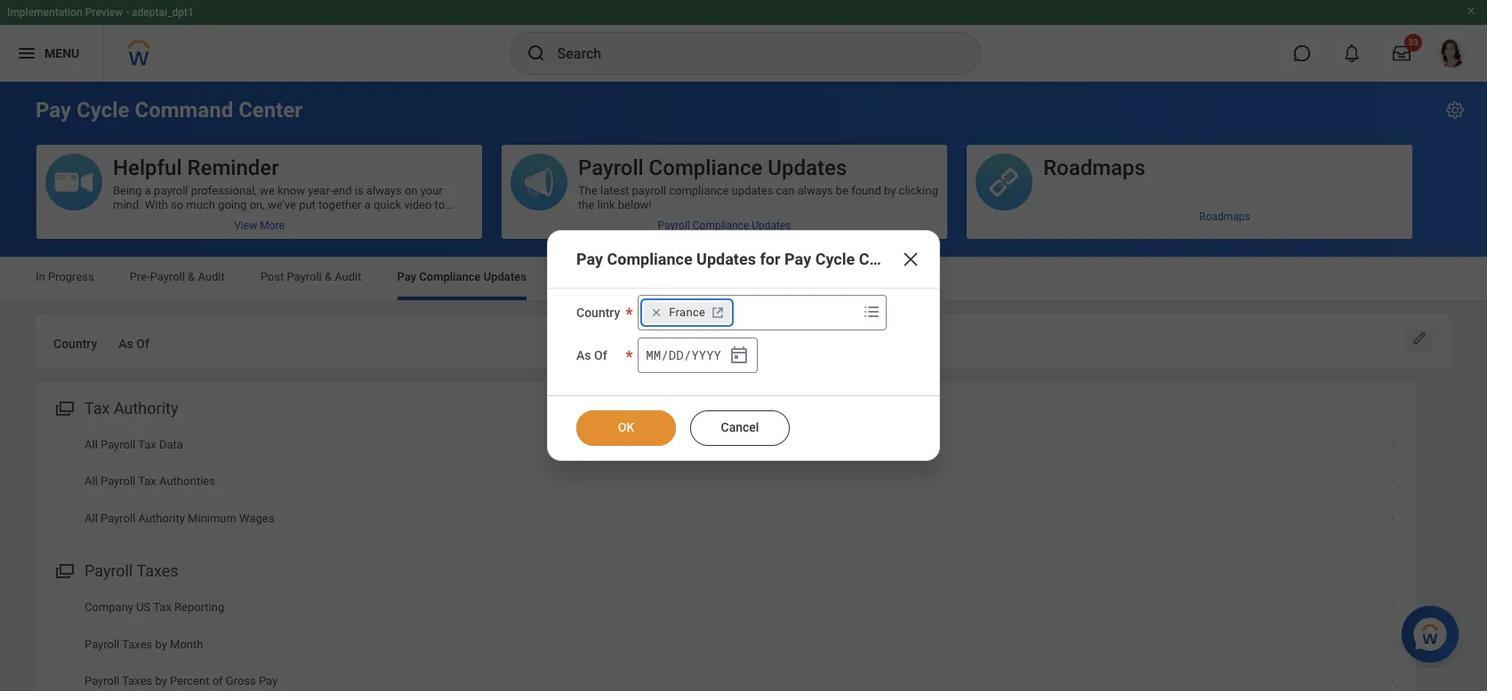 Task type: locate. For each thing, give the bounding box(es) containing it.
1 payroll from the left
[[154, 184, 188, 197]]

payroll down the compliance
[[658, 220, 690, 232]]

know
[[277, 184, 305, 197]]

all for all payroll authority minimum wages
[[84, 512, 98, 525]]

0 horizontal spatial of
[[136, 337, 149, 351]]

chevron right image
[[1382, 432, 1405, 450], [1382, 632, 1405, 650]]

list
[[36, 427, 1416, 537], [36, 590, 1416, 692]]

compliance
[[649, 156, 763, 181], [693, 220, 749, 232], [607, 250, 692, 269], [419, 270, 481, 284]]

0 horizontal spatial roadmaps
[[1043, 156, 1145, 181]]

list containing company us tax reporting
[[36, 590, 1416, 692]]

payroll up latest
[[578, 156, 644, 181]]

2 & from the left
[[325, 270, 332, 284]]

1 vertical spatial roadmaps
[[1199, 210, 1250, 223]]

pay for pay cycle command center
[[36, 98, 71, 123]]

of left mm
[[594, 349, 607, 363]]

the
[[578, 198, 594, 212]]

pay inside tab list
[[397, 270, 416, 284]]

stress
[[412, 213, 443, 226]]

0 horizontal spatial /
[[661, 347, 668, 363]]

1 audit from the left
[[198, 270, 225, 284]]

ok
[[618, 421, 634, 435]]

on,
[[250, 198, 265, 212]]

payroll right post
[[287, 270, 322, 284]]

we've
[[268, 198, 296, 212]]

to
[[435, 198, 445, 212], [322, 213, 332, 226]]

implementation preview -   adeptai_dpt1 banner
[[0, 0, 1487, 82]]

payroll up so
[[154, 184, 188, 197]]

implementation
[[7, 6, 82, 19]]

percent
[[170, 675, 209, 688]]

ext link image
[[709, 304, 727, 322]]

of
[[136, 337, 149, 351], [594, 349, 607, 363]]

0 vertical spatial command
[[135, 98, 233, 123]]

profile logan mcneil element
[[1427, 34, 1476, 73]]

main content
[[0, 82, 1487, 692]]

menu group image left tax authority
[[52, 396, 76, 420]]

0 horizontal spatial to
[[322, 213, 332, 226]]

compliance down the compliance
[[693, 220, 749, 232]]

mm
[[646, 347, 661, 363]]

payroll
[[154, 184, 188, 197], [632, 184, 666, 197]]

of inside the being a payroll professional, we know year-end is always on your mind. with so much going on, we've put together a quick video to remind you of some important concepts to help keep your stress down!
[[173, 213, 183, 226]]

2 list from the top
[[36, 590, 1416, 692]]

1 all from the top
[[84, 438, 98, 452]]

tax for data
[[138, 438, 156, 452]]

authority up all payroll tax data
[[114, 399, 178, 418]]

taxes inside payroll taxes by month link
[[122, 638, 152, 652]]

center up reminder
[[238, 98, 302, 123]]

0 vertical spatial taxes
[[136, 562, 178, 581]]

taxes inside payroll taxes by percent of gross pay link
[[122, 675, 152, 688]]

your up video
[[420, 184, 443, 197]]

payroll taxes
[[84, 562, 178, 581]]

notifications large image
[[1343, 44, 1361, 62]]

1 vertical spatial menu group image
[[52, 559, 76, 583]]

compliance up the compliance
[[649, 156, 763, 181]]

chevron right image inside all payroll tax authorities link
[[1382, 469, 1405, 487]]

pay
[[36, 98, 71, 123], [576, 250, 603, 269], [785, 250, 811, 269], [397, 270, 416, 284], [259, 675, 278, 688]]

taxes for payroll taxes by month
[[122, 638, 152, 652]]

tab list containing in progress
[[18, 258, 1469, 301]]

2 vertical spatial taxes
[[122, 675, 152, 688]]

payroll down "all payroll tax authorities"
[[100, 512, 135, 525]]

chevron right image inside payroll taxes by percent of gross pay link
[[1382, 669, 1405, 687]]

1 vertical spatial all
[[84, 475, 98, 489]]

tax
[[84, 399, 110, 418], [138, 438, 156, 452], [138, 475, 156, 489], [153, 601, 172, 615]]

payroll down payroll taxes by month
[[84, 675, 119, 688]]

2 payroll from the left
[[632, 184, 666, 197]]

0 horizontal spatial audit
[[198, 270, 225, 284]]

as of up tax authority
[[118, 337, 149, 351]]

center inside dialog
[[937, 250, 985, 269]]

cycle right for
[[815, 250, 855, 269]]

0 horizontal spatial center
[[238, 98, 302, 123]]

/ right dd
[[684, 347, 691, 363]]

audit for pre-payroll & audit
[[198, 270, 225, 284]]

concepts
[[271, 213, 319, 226]]

all payroll tax data link
[[36, 427, 1416, 464]]

tax down all payroll tax data
[[138, 475, 156, 489]]

1 menu group image from the top
[[52, 396, 76, 420]]

all
[[84, 438, 98, 452], [84, 475, 98, 489], [84, 512, 98, 525]]

audit for post payroll & audit
[[335, 270, 362, 284]]

payroll inside the latest payroll compliance updates can always be found by clicking the link below!
[[632, 184, 666, 197]]

of inside pay compliance updates for pay cycle command center dialog
[[594, 349, 607, 363]]

1 vertical spatial center
[[937, 250, 985, 269]]

authority
[[114, 399, 178, 418], [138, 512, 185, 525]]

as up tax authority
[[118, 337, 133, 351]]

company
[[84, 601, 133, 615]]

help
[[335, 213, 356, 226]]

0 horizontal spatial &
[[188, 270, 195, 284]]

payroll down "company"
[[84, 638, 119, 652]]

0 vertical spatial menu group image
[[52, 396, 76, 420]]

taxes down us
[[122, 638, 152, 652]]

chevron right image inside payroll taxes by month link
[[1382, 632, 1405, 650]]

be
[[836, 184, 848, 197]]

& for post payroll & audit
[[325, 270, 332, 284]]

&
[[188, 270, 195, 284], [325, 270, 332, 284]]

1 horizontal spatial as
[[576, 349, 591, 363]]

0 vertical spatial all
[[84, 438, 98, 452]]

1 vertical spatial your
[[387, 213, 409, 226]]

authority down "all payroll tax authorities"
[[138, 512, 185, 525]]

for
[[760, 250, 781, 269]]

1 horizontal spatial your
[[420, 184, 443, 197]]

a up with
[[145, 184, 151, 197]]

1 horizontal spatial command
[[859, 250, 933, 269]]

payroll compliance updates down the compliance
[[658, 220, 791, 232]]

2 audit from the left
[[335, 270, 362, 284]]

by left percent
[[155, 675, 167, 688]]

chevron right image
[[1382, 469, 1405, 487], [1382, 506, 1405, 524], [1382, 595, 1405, 613], [1382, 669, 1405, 687]]

payroll down all payroll tax data
[[100, 475, 135, 489]]

3 all from the top
[[84, 512, 98, 525]]

1 vertical spatial to
[[322, 213, 332, 226]]

audit down help
[[335, 270, 362, 284]]

wages
[[239, 512, 274, 525]]

2 vertical spatial all
[[84, 512, 98, 525]]

pay compliance updates for pay cycle command center
[[576, 250, 985, 269]]

1 vertical spatial cycle
[[815, 250, 855, 269]]

your down quick
[[387, 213, 409, 226]]

always left be
[[798, 184, 833, 197]]

command up the helpful reminder
[[135, 98, 233, 123]]

ok button
[[576, 411, 676, 446]]

0 vertical spatial cycle
[[77, 98, 129, 123]]

menu group image for tax authority
[[52, 396, 76, 420]]

1 horizontal spatial of
[[594, 349, 607, 363]]

list containing all payroll tax data
[[36, 427, 1416, 537]]

chevron right image for month
[[1382, 632, 1405, 650]]

payroll compliance updates up the compliance
[[578, 156, 847, 181]]

1 horizontal spatial a
[[364, 198, 371, 212]]

chevron right image for payroll taxes by percent of gross pay
[[1382, 669, 1405, 687]]

0 horizontal spatial cycle
[[77, 98, 129, 123]]

chevron right image inside all payroll authority minimum wages link
[[1382, 506, 1405, 524]]

all up 'payroll taxes'
[[84, 512, 98, 525]]

list for payroll taxes
[[36, 590, 1416, 692]]

latest
[[600, 184, 629, 197]]

country
[[576, 306, 620, 320], [53, 337, 97, 351]]

payroll taxes by percent of gross pay
[[84, 675, 278, 688]]

chevron right image inside 'company us tax reporting' link
[[1382, 595, 1405, 613]]

all payroll authority minimum wages link
[[36, 500, 1416, 537]]

0 horizontal spatial payroll
[[154, 184, 188, 197]]

cycle inside dialog
[[815, 250, 855, 269]]

with
[[145, 198, 168, 212]]

0 vertical spatial chevron right image
[[1382, 432, 1405, 450]]

1 horizontal spatial center
[[937, 250, 985, 269]]

1 horizontal spatial payroll
[[632, 184, 666, 197]]

2 vertical spatial by
[[155, 675, 167, 688]]

audit down some
[[198, 270, 225, 284]]

tax left data
[[138, 438, 156, 452]]

/ right mm
[[661, 347, 668, 363]]

payroll up below!
[[632, 184, 666, 197]]

as of left mm
[[576, 349, 607, 363]]

payroll inside the being a payroll professional, we know year-end is always on your mind. with so much going on, we've put together a quick video to remind you of some important concepts to help keep your stress down!
[[154, 184, 188, 197]]

1 chevron right image from the top
[[1382, 432, 1405, 450]]

always up quick
[[366, 184, 402, 197]]

of left gross
[[212, 675, 223, 688]]

pre-
[[130, 270, 150, 284]]

as of group
[[638, 338, 758, 374]]

0 vertical spatial by
[[884, 184, 896, 197]]

menu group image
[[52, 396, 76, 420], [52, 559, 76, 583]]

professional,
[[191, 184, 257, 197]]

post
[[260, 270, 284, 284]]

0 horizontal spatial as of
[[118, 337, 149, 351]]

clicking
[[899, 184, 938, 197]]

payroll for helpful
[[154, 184, 188, 197]]

of up tax authority
[[136, 337, 149, 351]]

0 vertical spatial roadmaps
[[1043, 156, 1145, 181]]

country down the progress
[[53, 337, 97, 351]]

chevron right image for data
[[1382, 432, 1405, 450]]

data
[[159, 438, 183, 452]]

as left mm
[[576, 349, 591, 363]]

tab list
[[18, 258, 1469, 301]]

1 horizontal spatial to
[[435, 198, 445, 212]]

0 vertical spatial payroll compliance updates
[[578, 156, 847, 181]]

prompts image
[[861, 301, 882, 323]]

taxes up company us tax reporting
[[136, 562, 178, 581]]

2 always from the left
[[798, 184, 833, 197]]

1 horizontal spatial of
[[212, 675, 223, 688]]

by right found
[[884, 184, 896, 197]]

all payroll authority minimum wages
[[84, 512, 274, 525]]

to up stress at left
[[435, 198, 445, 212]]

france
[[669, 306, 705, 319]]

your
[[420, 184, 443, 197], [387, 213, 409, 226]]

0 horizontal spatial country
[[53, 337, 97, 351]]

by
[[884, 184, 896, 197], [155, 638, 167, 652], [155, 675, 167, 688]]

0 horizontal spatial as
[[118, 337, 133, 351]]

taxes down payroll taxes by month
[[122, 675, 152, 688]]

0 vertical spatial country
[[576, 306, 620, 320]]

2 all from the top
[[84, 475, 98, 489]]

cycle up helpful
[[77, 98, 129, 123]]

gross
[[226, 675, 256, 688]]

1 horizontal spatial cycle
[[815, 250, 855, 269]]

1 vertical spatial authority
[[138, 512, 185, 525]]

dd
[[669, 347, 684, 363]]

2 chevron right image from the top
[[1382, 506, 1405, 524]]

1 list from the top
[[36, 427, 1416, 537]]

payroll
[[578, 156, 644, 181], [658, 220, 690, 232], [150, 270, 185, 284], [287, 270, 322, 284], [100, 438, 135, 452], [100, 475, 135, 489], [100, 512, 135, 525], [84, 562, 133, 581], [84, 638, 119, 652], [84, 675, 119, 688]]

country left "x small" image
[[576, 306, 620, 320]]

put
[[299, 198, 316, 212]]

payroll taxes by month link
[[36, 627, 1416, 663]]

2 chevron right image from the top
[[1382, 632, 1405, 650]]

updates inside tab list
[[484, 270, 526, 284]]

1 horizontal spatial as of
[[576, 349, 607, 363]]

by left month
[[155, 638, 167, 652]]

some
[[186, 213, 215, 226]]

1 horizontal spatial country
[[576, 306, 620, 320]]

& right post
[[325, 270, 332, 284]]

x image
[[900, 249, 921, 270]]

to left help
[[322, 213, 332, 226]]

1 vertical spatial list
[[36, 590, 1416, 692]]

0 horizontal spatial always
[[366, 184, 402, 197]]

1 always from the left
[[366, 184, 402, 197]]

center right x "icon"
[[937, 250, 985, 269]]

being
[[113, 184, 142, 197]]

of down so
[[173, 213, 183, 226]]

1 horizontal spatial always
[[798, 184, 833, 197]]

compliance inside payroll compliance updates link
[[693, 220, 749, 232]]

roadmaps button
[[967, 145, 1412, 212]]

1 horizontal spatial &
[[325, 270, 332, 284]]

we
[[260, 184, 275, 197]]

a up the keep
[[364, 198, 371, 212]]

1 chevron right image from the top
[[1382, 469, 1405, 487]]

france element
[[669, 305, 705, 321]]

yyyy
[[691, 347, 721, 363]]

3 chevron right image from the top
[[1382, 595, 1405, 613]]

payroll compliance updates
[[578, 156, 847, 181], [658, 220, 791, 232]]

always
[[366, 184, 402, 197], [798, 184, 833, 197]]

0 vertical spatial list
[[36, 427, 1416, 537]]

roadmaps
[[1043, 156, 1145, 181], [1199, 210, 1250, 223]]

1 vertical spatial country
[[53, 337, 97, 351]]

1 vertical spatial chevron right image
[[1382, 632, 1405, 650]]

quick
[[374, 198, 401, 212]]

taxes for payroll taxes
[[136, 562, 178, 581]]

0 vertical spatial of
[[173, 213, 183, 226]]

compliance down stress at left
[[419, 270, 481, 284]]

menu group image left 'payroll taxes'
[[52, 559, 76, 583]]

as of
[[118, 337, 149, 351], [576, 349, 607, 363]]

compliance up "x small" image
[[607, 250, 692, 269]]

0 vertical spatial authority
[[114, 399, 178, 418]]

cycle
[[77, 98, 129, 123], [815, 250, 855, 269]]

all down tax authority
[[84, 438, 98, 452]]

chevron right image inside all payroll tax data link
[[1382, 432, 1405, 450]]

tax right us
[[153, 601, 172, 615]]

1 vertical spatial taxes
[[122, 638, 152, 652]]

year-
[[308, 184, 333, 197]]

of
[[173, 213, 183, 226], [212, 675, 223, 688]]

1 horizontal spatial audit
[[335, 270, 362, 284]]

a
[[145, 184, 151, 197], [364, 198, 371, 212]]

0 vertical spatial to
[[435, 198, 445, 212]]

updates
[[732, 184, 773, 197]]

1 vertical spatial command
[[859, 250, 933, 269]]

taxes
[[136, 562, 178, 581], [122, 638, 152, 652], [122, 675, 152, 688]]

tax up all payroll tax data
[[84, 399, 110, 418]]

1 & from the left
[[188, 270, 195, 284]]

0 horizontal spatial your
[[387, 213, 409, 226]]

0 horizontal spatial of
[[173, 213, 183, 226]]

& right pre-
[[188, 270, 195, 284]]

payroll up "company"
[[84, 562, 133, 581]]

-
[[126, 6, 129, 19]]

close environment banner image
[[1466, 5, 1476, 16]]

1 horizontal spatial /
[[684, 347, 691, 363]]

menu group image for payroll taxes
[[52, 559, 76, 583]]

command up prompts image
[[859, 250, 933, 269]]

updates
[[768, 156, 847, 181], [752, 220, 791, 232], [696, 250, 756, 269], [484, 270, 526, 284]]

2 menu group image from the top
[[52, 559, 76, 583]]

video
[[404, 198, 432, 212]]

1 vertical spatial by
[[155, 638, 167, 652]]

all down all payroll tax data
[[84, 475, 98, 489]]

4 chevron right image from the top
[[1382, 669, 1405, 687]]



Task type: describe. For each thing, give the bounding box(es) containing it.
as of inside pay compliance updates for pay cycle command center dialog
[[576, 349, 607, 363]]

payroll for payroll
[[632, 184, 666, 197]]

configure this page image
[[1444, 100, 1466, 121]]

inbox large image
[[1393, 44, 1411, 62]]

updates inside dialog
[[696, 250, 756, 269]]

all payroll tax authorities link
[[36, 464, 1416, 500]]

implementation preview -   adeptai_dpt1
[[7, 6, 194, 19]]

payroll down tax authority
[[100, 438, 135, 452]]

as inside pay compliance updates for pay cycle command center dialog
[[576, 349, 591, 363]]

important
[[218, 213, 268, 226]]

chevron right image for all payroll authority minimum wages
[[1382, 506, 1405, 524]]

reporting
[[174, 601, 224, 615]]

all payroll tax authorities
[[84, 475, 215, 489]]

taxes for payroll taxes by percent of gross pay
[[122, 675, 152, 688]]

helpful reminder
[[113, 156, 279, 181]]

payroll compliance updates link
[[502, 213, 947, 239]]

cancel
[[721, 421, 759, 435]]

mind.
[[113, 198, 142, 212]]

pay inside list
[[259, 675, 278, 688]]

1 horizontal spatial roadmaps
[[1199, 210, 1250, 223]]

payroll taxes by percent of gross pay link
[[36, 663, 1416, 692]]

roadmaps link
[[967, 203, 1412, 230]]

country inside pay compliance updates for pay cycle command center dialog
[[576, 306, 620, 320]]

all for all payroll tax authorities
[[84, 475, 98, 489]]

on
[[405, 184, 418, 197]]

0 horizontal spatial command
[[135, 98, 233, 123]]

by inside the latest payroll compliance updates can always be found by clicking the link below!
[[884, 184, 896, 197]]

found
[[851, 184, 881, 197]]

compliance
[[669, 184, 729, 197]]

roadmaps inside button
[[1043, 156, 1145, 181]]

company us tax reporting link
[[36, 590, 1416, 627]]

pre-payroll & audit
[[130, 270, 225, 284]]

list for tax authority
[[36, 427, 1416, 537]]

remind
[[113, 213, 149, 226]]

being a payroll professional, we know year-end is always on your mind. with so much going on, we've put together a quick video to remind you of some important concepts to help keep your stress down!
[[113, 184, 445, 240]]

pay compliance updates for pay cycle command center dialog
[[547, 230, 985, 462]]

below!
[[618, 198, 652, 212]]

pay for pay compliance updates for pay cycle command center
[[576, 250, 603, 269]]

link
[[597, 198, 615, 212]]

x small image
[[648, 304, 665, 322]]

in
[[36, 270, 45, 284]]

so
[[171, 198, 183, 212]]

progress
[[48, 270, 94, 284]]

chevron right image for all payroll tax authorities
[[1382, 469, 1405, 487]]

edit image
[[1411, 330, 1428, 348]]

search image
[[525, 43, 547, 64]]

month
[[170, 638, 203, 652]]

reminder
[[187, 156, 279, 181]]

main content containing pay cycle command center
[[0, 82, 1487, 692]]

post payroll & audit
[[260, 270, 362, 284]]

is
[[355, 184, 363, 197]]

0 horizontal spatial a
[[145, 184, 151, 197]]

command inside dialog
[[859, 250, 933, 269]]

france, press delete to clear value, ctrl + enter opens in new window. option
[[644, 302, 730, 324]]

can
[[776, 184, 795, 197]]

1 / from the left
[[661, 347, 668, 363]]

compliance inside tab list
[[419, 270, 481, 284]]

tax for authorities
[[138, 475, 156, 489]]

authorities
[[159, 475, 215, 489]]

chevron right image for company us tax reporting
[[1382, 595, 1405, 613]]

all for all payroll tax data
[[84, 438, 98, 452]]

the
[[578, 184, 597, 197]]

tax authority
[[84, 399, 178, 418]]

0 vertical spatial center
[[238, 98, 302, 123]]

mm / dd / yyyy
[[646, 347, 721, 363]]

adeptai_dpt1
[[132, 6, 194, 19]]

preview
[[85, 6, 123, 19]]

by for percent
[[155, 675, 167, 688]]

down!
[[113, 227, 144, 240]]

country inside main content
[[53, 337, 97, 351]]

company us tax reporting
[[84, 601, 224, 615]]

pay cycle command center
[[36, 98, 302, 123]]

0 vertical spatial your
[[420, 184, 443, 197]]

much
[[186, 198, 215, 212]]

1 vertical spatial payroll compliance updates
[[658, 220, 791, 232]]

the latest payroll compliance updates can always be found by clicking the link below!
[[578, 184, 938, 212]]

us
[[136, 601, 151, 615]]

payroll down you
[[150, 270, 185, 284]]

always inside the latest payroll compliance updates can always be found by clicking the link below!
[[798, 184, 833, 197]]

minimum
[[188, 512, 236, 525]]

always inside the being a payroll professional, we know year-end is always on your mind. with so much going on, we've put together a quick video to remind you of some important concepts to help keep your stress down!
[[366, 184, 402, 197]]

all payroll tax data
[[84, 438, 183, 452]]

by for month
[[155, 638, 167, 652]]

going
[[218, 198, 247, 212]]

payroll taxes by month
[[84, 638, 203, 652]]

tax for reporting
[[153, 601, 172, 615]]

& for pre-payroll & audit
[[188, 270, 195, 284]]

helpful
[[113, 156, 182, 181]]

pay for pay compliance updates
[[397, 270, 416, 284]]

pay compliance updates
[[397, 270, 526, 284]]

compliance inside pay compliance updates for pay cycle command center dialog
[[607, 250, 692, 269]]

in progress
[[36, 270, 94, 284]]

keep
[[359, 213, 384, 226]]

1 vertical spatial of
[[212, 675, 223, 688]]

2 / from the left
[[684, 347, 691, 363]]

you
[[152, 213, 170, 226]]

cancel button
[[690, 411, 790, 446]]

end
[[333, 184, 352, 197]]

together
[[318, 198, 362, 212]]

authority inside list
[[138, 512, 185, 525]]

calendar image
[[729, 345, 750, 366]]



Task type: vqa. For each thing, say whether or not it's contained in the screenshot.
History inside Edit Job History
no



